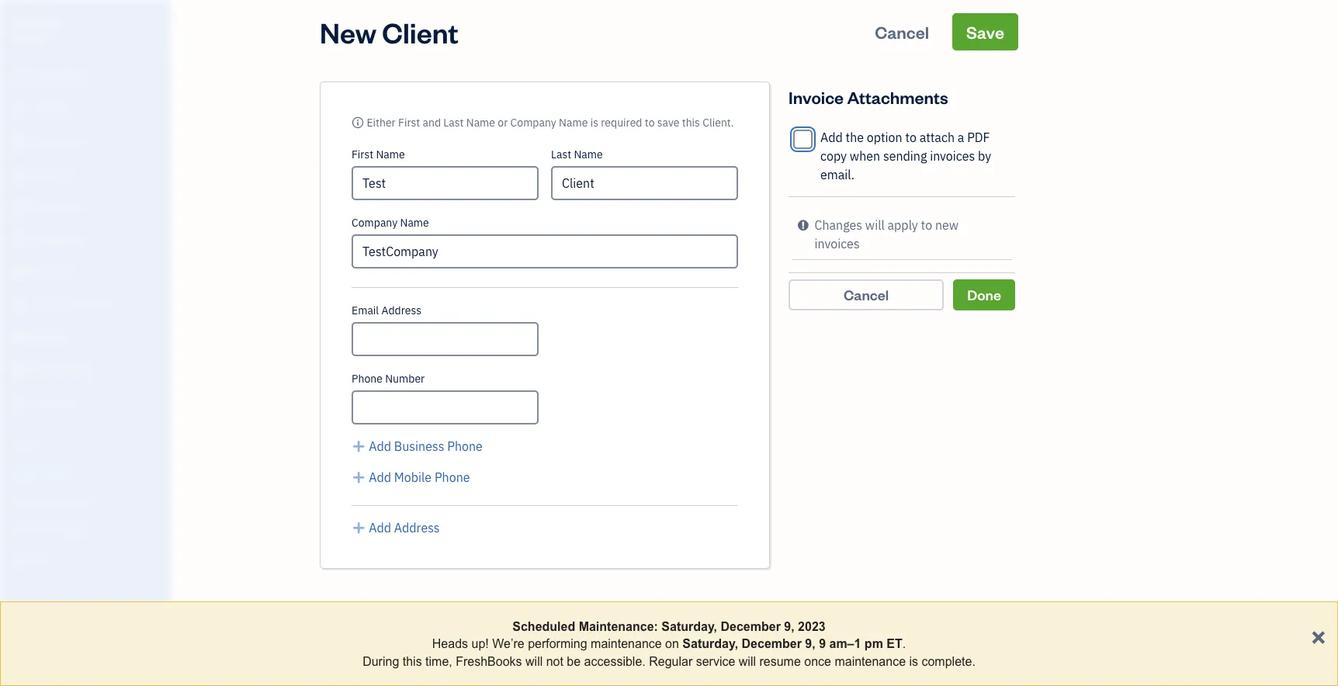 Task type: describe. For each thing, give the bounding box(es) containing it.
team members
[[12, 466, 79, 479]]

phone for add business phone
[[448, 438, 483, 455]]

1 horizontal spatial and
[[423, 115, 441, 130]]

heads
[[432, 637, 468, 651]]

add mobile phone
[[369, 469, 470, 486]]

resume
[[760, 655, 801, 668]]

report image
[[10, 395, 29, 411]]

apply
[[888, 217, 919, 233]]

a
[[958, 129, 965, 146]]

complete.
[[922, 655, 976, 668]]

invoices inside add the option to attach a pdf copy when sending invoices by email.
[[930, 148, 976, 164]]

× dialog
[[0, 602, 1339, 687]]

0 horizontal spatial to
[[645, 115, 655, 130]]

1 vertical spatial cancel button
[[789, 280, 944, 311]]

0 horizontal spatial will
[[526, 655, 543, 668]]

add for add business phone
[[369, 438, 391, 455]]

Company Name text field
[[352, 235, 739, 269]]

to for add the option to attach a pdf copy when sending invoices by email.
[[906, 129, 917, 146]]

items and services
[[12, 495, 94, 508]]

during
[[363, 655, 399, 668]]

0 vertical spatial december
[[721, 620, 781, 634]]

apps link
[[4, 431, 166, 458]]

1 vertical spatial december
[[742, 637, 802, 651]]

mobile
[[394, 469, 432, 486]]

0 vertical spatial phone
[[352, 372, 383, 386]]

name for last name
[[574, 147, 603, 162]]

is inside scheduled maintenance: saturday, december 9, 2023 heads up! we're performing maintenance on saturday, december 9, 9 am–1 pm et . during this time, freshbooks will not be accessible. regular service will resume once maintenance is complete.
[[910, 655, 919, 668]]

items
[[12, 495, 36, 508]]

add for add the option to attach a pdf copy when sending invoices by email.
[[821, 129, 843, 146]]

invoice attachments
[[789, 86, 949, 108]]

chart image
[[10, 363, 29, 378]]

attachments
[[848, 86, 949, 108]]

Phone Number text field
[[352, 391, 539, 425]]

1 vertical spatial cancel
[[844, 286, 889, 304]]

0 horizontal spatial company
[[352, 216, 398, 230]]

not
[[546, 655, 564, 668]]

freshbooks
[[456, 655, 522, 668]]

last name
[[551, 147, 603, 162]]

payment image
[[10, 200, 29, 215]]

add mobile phone button
[[352, 468, 470, 487]]

money image
[[10, 330, 29, 346]]

settings
[[12, 553, 47, 565]]

company owner
[[12, 14, 61, 43]]

0 vertical spatial cancel button
[[861, 13, 944, 50]]

service
[[696, 655, 736, 668]]

.
[[903, 637, 906, 651]]

option
[[867, 129, 903, 146]]

1 horizontal spatial 9,
[[806, 637, 816, 651]]

save
[[658, 115, 680, 130]]

copy
[[821, 148, 847, 164]]

on
[[666, 637, 679, 651]]

phone for add mobile phone
[[435, 469, 470, 486]]

project image
[[10, 265, 29, 280]]

name up the last name
[[559, 115, 588, 130]]

members
[[38, 466, 79, 479]]

Email Address text field
[[352, 322, 539, 356]]

1 horizontal spatial maintenance
[[835, 655, 906, 668]]

scheduled
[[513, 620, 576, 634]]

number
[[385, 372, 425, 386]]

to for changes will apply to new invoices
[[922, 217, 933, 233]]

9
[[819, 637, 826, 651]]

pm
[[865, 637, 884, 651]]

add business phone button
[[352, 437, 483, 456]]

pdf
[[968, 129, 991, 146]]

settings link
[[4, 546, 166, 573]]

email
[[352, 303, 379, 318]]

plus image
[[352, 519, 366, 537]]

new client
[[320, 13, 459, 50]]

0 horizontal spatial first
[[352, 147, 374, 162]]

first name
[[352, 147, 405, 162]]

add the option to attach a pdf copy when sending invoices by email.
[[821, 129, 992, 183]]

name left or
[[467, 115, 495, 130]]

we're
[[493, 637, 525, 651]]

once
[[805, 655, 832, 668]]

changes
[[815, 217, 863, 233]]

0 horizontal spatial 9,
[[785, 620, 795, 634]]

0 vertical spatial first
[[398, 115, 420, 130]]

company name
[[352, 216, 429, 230]]

accessible.
[[584, 655, 646, 668]]

expense image
[[10, 232, 29, 248]]

am–1
[[830, 637, 862, 651]]

add address button
[[352, 519, 440, 537]]

services
[[56, 495, 94, 508]]

estimate image
[[10, 134, 29, 150]]

save
[[967, 21, 1005, 43]]

Last Name text field
[[551, 166, 739, 200]]

client image
[[10, 102, 29, 117]]



Task type: vqa. For each thing, say whether or not it's contained in the screenshot.
Clients link
no



Task type: locate. For each thing, give the bounding box(es) containing it.
invoices down a
[[930, 148, 976, 164]]

last
[[444, 115, 464, 130], [551, 147, 572, 162]]

first right either on the top of page
[[398, 115, 420, 130]]

up!
[[472, 637, 489, 651]]

will left apply
[[866, 217, 885, 233]]

december
[[721, 620, 781, 634], [742, 637, 802, 651]]

name down first name text field on the left top of page
[[400, 216, 429, 230]]

2 vertical spatial phone
[[435, 469, 470, 486]]

main element
[[0, 0, 210, 687]]

0 vertical spatial plus image
[[352, 437, 366, 456]]

done
[[968, 286, 1002, 304]]

email.
[[821, 167, 855, 183]]

1 vertical spatial plus image
[[352, 468, 366, 487]]

bank connections
[[12, 524, 91, 537]]

plus image for add business phone
[[352, 437, 366, 456]]

1 vertical spatial is
[[910, 655, 919, 668]]

last down either first and last name or company name is required to save this client.
[[551, 147, 572, 162]]

to
[[645, 115, 655, 130], [906, 129, 917, 146], [922, 217, 933, 233]]

new
[[936, 217, 959, 233]]

when
[[850, 148, 881, 164]]

maintenance down pm
[[835, 655, 906, 668]]

0 vertical spatial maintenance
[[591, 637, 662, 651]]

address inside button
[[394, 520, 440, 536]]

first
[[398, 115, 420, 130], [352, 147, 374, 162]]

9,
[[785, 620, 795, 634], [806, 637, 816, 651]]

name down required
[[574, 147, 603, 162]]

1 horizontal spatial first
[[398, 115, 420, 130]]

and inside main element
[[38, 495, 54, 508]]

1 vertical spatial and
[[38, 495, 54, 508]]

apps
[[12, 438, 35, 450]]

0 vertical spatial invoices
[[930, 148, 976, 164]]

1 vertical spatial this
[[403, 655, 422, 668]]

cancel button
[[861, 13, 944, 50], [789, 280, 944, 311]]

regular
[[649, 655, 693, 668]]

business
[[394, 438, 445, 455]]

phone number
[[352, 372, 425, 386]]

this left "time,"
[[403, 655, 422, 668]]

0 vertical spatial this
[[682, 115, 700, 130]]

add right plus icon
[[369, 520, 391, 536]]

0 horizontal spatial invoices
[[815, 236, 860, 252]]

plus image up plus icon
[[352, 468, 366, 487]]

save button
[[953, 13, 1019, 50]]

cancel down changes will apply to new invoices
[[844, 286, 889, 304]]

address down 'add mobile phone'
[[394, 520, 440, 536]]

to inside changes will apply to new invoices
[[922, 217, 933, 233]]

connections
[[36, 524, 91, 537]]

0 vertical spatial saturday,
[[662, 620, 718, 634]]

plus image
[[352, 437, 366, 456], [352, 468, 366, 487]]

invoices down the changes
[[815, 236, 860, 252]]

add inside add the option to attach a pdf copy when sending invoices by email.
[[821, 129, 843, 146]]

sending
[[884, 148, 928, 164]]

scheduled maintenance: saturday, december 9, 2023 heads up! we're performing maintenance on saturday, december 9, 9 am–1 pm et . during this time, freshbooks will not be accessible. regular service will resume once maintenance is complete.
[[363, 620, 976, 668]]

1 horizontal spatial last
[[551, 147, 572, 162]]

is left complete.
[[910, 655, 919, 668]]

plus image left business
[[352, 437, 366, 456]]

company
[[511, 115, 557, 130], [352, 216, 398, 230]]

and right either on the top of page
[[423, 115, 441, 130]]

0 vertical spatial company
[[511, 115, 557, 130]]

add left "mobile"
[[369, 469, 391, 486]]

cancel button up attachments
[[861, 13, 944, 50]]

1 horizontal spatial this
[[682, 115, 700, 130]]

phone right "mobile"
[[435, 469, 470, 486]]

add for add mobile phone
[[369, 469, 391, 486]]

1 vertical spatial invoices
[[815, 236, 860, 252]]

phone down phone number text box
[[448, 438, 483, 455]]

saturday, up on
[[662, 620, 718, 634]]

invoices inside changes will apply to new invoices
[[815, 236, 860, 252]]

0 horizontal spatial this
[[403, 655, 422, 668]]

address for add address
[[394, 520, 440, 536]]

items and services link
[[4, 488, 166, 516]]

new
[[320, 13, 377, 50]]

et
[[887, 637, 903, 651]]

timer image
[[10, 297, 29, 313]]

add address
[[369, 520, 440, 536]]

attach
[[920, 129, 955, 146]]

bank
[[12, 524, 34, 537]]

0 vertical spatial last
[[444, 115, 464, 130]]

0 horizontal spatial and
[[38, 495, 54, 508]]

first down primary image
[[352, 147, 374, 162]]

team members link
[[4, 460, 166, 487]]

dashboard image
[[10, 69, 29, 85]]

0 vertical spatial address
[[382, 303, 422, 318]]

performing
[[528, 637, 588, 651]]

×
[[1312, 622, 1326, 650]]

last left or
[[444, 115, 464, 130]]

time,
[[426, 655, 453, 668]]

either first and last name or company name is required to save this client.
[[367, 115, 734, 130]]

1 plus image from the top
[[352, 437, 366, 456]]

the
[[846, 129, 864, 146]]

exclamationcircle image
[[798, 216, 809, 235]]

9, left 2023
[[785, 620, 795, 634]]

1 horizontal spatial company
[[511, 115, 557, 130]]

0 horizontal spatial is
[[591, 115, 599, 130]]

address for email address
[[382, 303, 422, 318]]

phone left number
[[352, 372, 383, 386]]

will inside changes will apply to new invoices
[[866, 217, 885, 233]]

or
[[498, 115, 508, 130]]

invoice image
[[10, 167, 29, 182]]

0 horizontal spatial last
[[444, 115, 464, 130]]

1 vertical spatial phone
[[448, 438, 483, 455]]

1 vertical spatial last
[[551, 147, 572, 162]]

add for add address
[[369, 520, 391, 536]]

1 horizontal spatial invoices
[[930, 148, 976, 164]]

1 vertical spatial saturday,
[[683, 637, 739, 651]]

company down 'first name'
[[352, 216, 398, 230]]

changes will apply to new invoices
[[815, 217, 959, 252]]

add business phone
[[369, 438, 483, 455]]

add
[[821, 129, 843, 146], [369, 438, 391, 455], [369, 469, 391, 486], [369, 520, 391, 536]]

saturday, up service at the bottom of the page
[[683, 637, 739, 651]]

client
[[382, 13, 459, 50]]

name down either on the top of page
[[376, 147, 405, 162]]

0 horizontal spatial maintenance
[[591, 637, 662, 651]]

1 horizontal spatial will
[[739, 655, 756, 668]]

maintenance
[[591, 637, 662, 651], [835, 655, 906, 668]]

name
[[467, 115, 495, 130], [559, 115, 588, 130], [376, 147, 405, 162], [574, 147, 603, 162], [400, 216, 429, 230]]

invoices
[[930, 148, 976, 164], [815, 236, 860, 252]]

either
[[367, 115, 396, 130]]

owner
[[12, 31, 43, 43]]

2 horizontal spatial to
[[922, 217, 933, 233]]

team
[[12, 466, 36, 479]]

required
[[601, 115, 643, 130]]

0 vertical spatial is
[[591, 115, 599, 130]]

2 plus image from the top
[[352, 468, 366, 487]]

maintenance:
[[579, 620, 658, 634]]

1 vertical spatial first
[[352, 147, 374, 162]]

name for company name
[[400, 216, 429, 230]]

plus image for add mobile phone
[[352, 468, 366, 487]]

company right or
[[511, 115, 557, 130]]

name for first name
[[376, 147, 405, 162]]

maintenance down maintenance:
[[591, 637, 662, 651]]

9, left 9
[[806, 637, 816, 651]]

First Name text field
[[352, 166, 539, 200]]

bank connections link
[[4, 517, 166, 544]]

2023
[[798, 620, 826, 634]]

to inside add the option to attach a pdf copy when sending invoices by email.
[[906, 129, 917, 146]]

company
[[12, 14, 61, 29]]

by
[[979, 148, 992, 164]]

this inside scheduled maintenance: saturday, december 9, 2023 heads up! we're performing maintenance on saturday, december 9, 9 am–1 pm et . during this time, freshbooks will not be accessible. regular service will resume once maintenance is complete.
[[403, 655, 422, 668]]

add up copy
[[821, 129, 843, 146]]

1 horizontal spatial is
[[910, 655, 919, 668]]

is
[[591, 115, 599, 130], [910, 655, 919, 668]]

cancel
[[875, 21, 930, 43], [844, 286, 889, 304]]

1 vertical spatial company
[[352, 216, 398, 230]]

primary image
[[352, 115, 364, 130]]

done button
[[954, 280, 1016, 311]]

be
[[567, 655, 581, 668]]

1 horizontal spatial to
[[906, 129, 917, 146]]

1 vertical spatial 9,
[[806, 637, 816, 651]]

client.
[[703, 115, 734, 130]]

0 vertical spatial cancel
[[875, 21, 930, 43]]

email address
[[352, 303, 422, 318]]

to left the save
[[645, 115, 655, 130]]

× button
[[1312, 622, 1326, 650]]

will right service at the bottom of the page
[[739, 655, 756, 668]]

add left business
[[369, 438, 391, 455]]

0 vertical spatial 9,
[[785, 620, 795, 634]]

cancel button down changes will apply to new invoices
[[789, 280, 944, 311]]

and
[[423, 115, 441, 130], [38, 495, 54, 508]]

to left the new
[[922, 217, 933, 233]]

will
[[866, 217, 885, 233], [526, 655, 543, 668], [739, 655, 756, 668]]

address
[[382, 303, 422, 318], [394, 520, 440, 536]]

cancel up attachments
[[875, 21, 930, 43]]

is left required
[[591, 115, 599, 130]]

1 vertical spatial maintenance
[[835, 655, 906, 668]]

this
[[682, 115, 700, 130], [403, 655, 422, 668]]

will left 'not'
[[526, 655, 543, 668]]

2 horizontal spatial will
[[866, 217, 885, 233]]

0 vertical spatial and
[[423, 115, 441, 130]]

1 vertical spatial address
[[394, 520, 440, 536]]

and right items
[[38, 495, 54, 508]]

to up sending
[[906, 129, 917, 146]]

address right email
[[382, 303, 422, 318]]

invoice
[[789, 86, 844, 108]]

this right the save
[[682, 115, 700, 130]]



